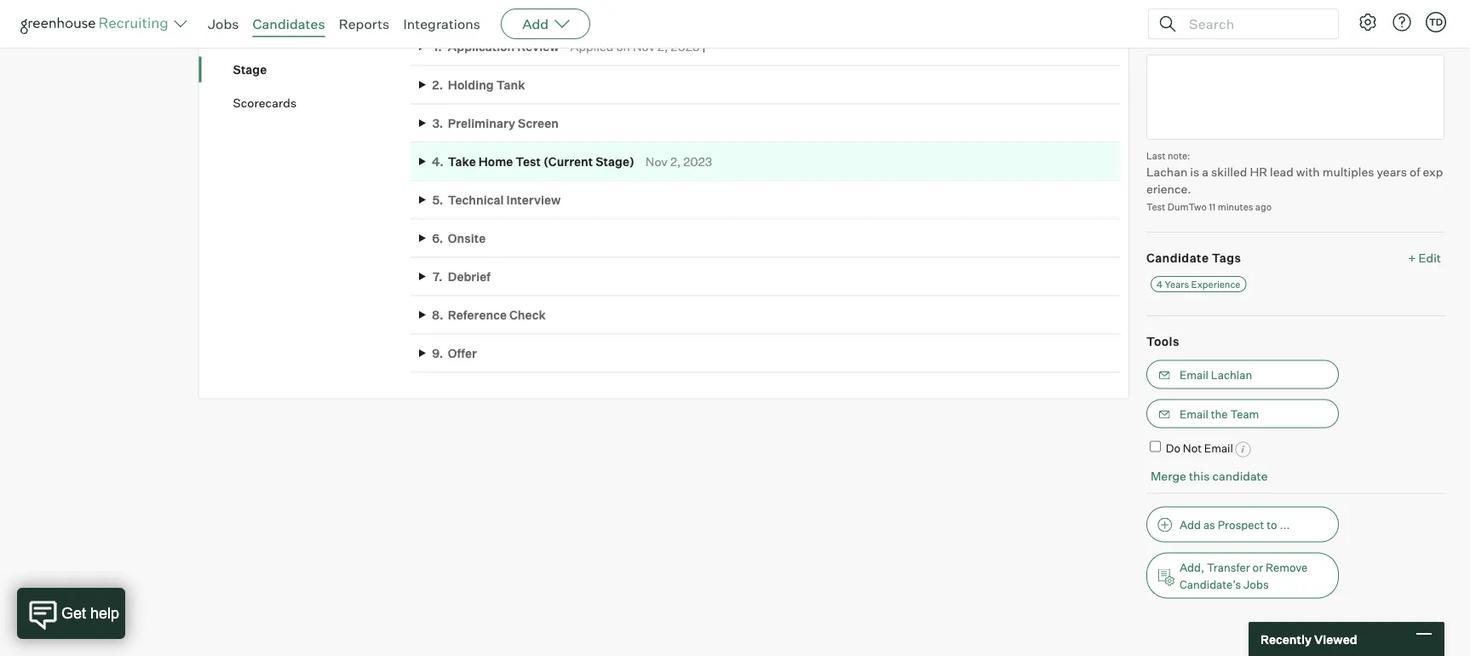 Task type: locate. For each thing, give the bounding box(es) containing it.
dumtwo
[[1168, 201, 1207, 212]]

0 horizontal spatial test
[[516, 154, 541, 169]]

do
[[1166, 441, 1181, 455]]

lead
[[1270, 165, 1294, 179]]

2023 left |
[[671, 39, 700, 54]]

nov right on on the top left
[[633, 39, 655, 54]]

6. onsite
[[432, 231, 486, 246]]

technical
[[448, 192, 504, 207]]

do not email
[[1166, 441, 1234, 455]]

merge
[[1151, 468, 1187, 483]]

candidate
[[1147, 251, 1209, 266]]

+
[[1409, 251, 1417, 266]]

6.
[[432, 231, 443, 246]]

4 years experience
[[1157, 278, 1241, 290]]

application link
[[233, 27, 411, 44]]

tank
[[496, 77, 525, 92]]

2, right stage)
[[671, 154, 681, 169]]

a right the is
[[1202, 165, 1209, 179]]

a left note
[[1183, 30, 1190, 45]]

1 horizontal spatial add
[[1180, 518, 1202, 531]]

reference
[[448, 307, 507, 322]]

0 horizontal spatial add
[[522, 15, 549, 32]]

merge this candidate link
[[1151, 468, 1268, 483]]

0 horizontal spatial 2,
[[658, 39, 668, 54]]

jobs down or
[[1244, 577, 1269, 591]]

2. holding tank
[[432, 77, 525, 92]]

2,
[[658, 39, 668, 54], [671, 154, 681, 169]]

1 vertical spatial test
[[1147, 201, 1166, 212]]

+ edit link
[[1404, 246, 1446, 270]]

a inside 'last note: lachan is a skilled hr lead with multiples years of exp erience. test dumtwo               11 minutes               ago'
[[1202, 165, 1209, 179]]

1 horizontal spatial test
[[1147, 201, 1166, 212]]

1 horizontal spatial a
[[1202, 165, 1209, 179]]

0 vertical spatial a
[[1183, 30, 1190, 45]]

8. reference check
[[432, 307, 546, 322]]

email right not
[[1205, 441, 1234, 455]]

1 vertical spatial a
[[1202, 165, 1209, 179]]

years
[[1377, 165, 1408, 179]]

0 vertical spatial email
[[1180, 368, 1209, 381]]

check
[[510, 307, 546, 322]]

2023
[[671, 39, 700, 54], [684, 154, 713, 169]]

add button
[[501, 9, 591, 39]]

4. take home test (current stage)
[[432, 154, 635, 169]]

9.
[[432, 346, 443, 361]]

0 vertical spatial 2023
[[671, 39, 700, 54]]

0 vertical spatial jobs
[[208, 15, 239, 32]]

jobs
[[208, 15, 239, 32], [1244, 577, 1269, 591]]

lachlan
[[1211, 368, 1253, 381]]

nov
[[633, 39, 655, 54], [646, 154, 668, 169]]

of
[[1410, 165, 1421, 179]]

(current
[[544, 154, 593, 169]]

1 horizontal spatial 2,
[[671, 154, 681, 169]]

0 vertical spatial 2,
[[658, 39, 668, 54]]

email
[[1180, 368, 1209, 381], [1180, 407, 1209, 421], [1205, 441, 1234, 455]]

|
[[703, 39, 706, 54]]

add inside button
[[1180, 518, 1202, 531]]

email left the
[[1180, 407, 1209, 421]]

5.
[[432, 192, 443, 207]]

0 horizontal spatial application
[[233, 28, 297, 43]]

applied
[[570, 39, 614, 54]]

3. preliminary screen
[[432, 116, 559, 131]]

5. technical interview
[[432, 192, 561, 207]]

0 vertical spatial add
[[522, 15, 549, 32]]

add for add
[[522, 15, 549, 32]]

jobs link
[[208, 15, 239, 32]]

make a note
[[1147, 30, 1222, 45]]

jobs up stage
[[208, 15, 239, 32]]

integrations link
[[403, 15, 481, 32]]

2, right on on the top left
[[658, 39, 668, 54]]

email lachlan
[[1180, 368, 1253, 381]]

@mentions
[[1392, 31, 1446, 44]]

lachan
[[1147, 165, 1188, 179]]

email left lachlan on the right of page
[[1180, 368, 1209, 381]]

last note: lachan is a skilled hr lead with multiples years of exp erience. test dumtwo               11 minutes               ago
[[1147, 150, 1444, 212]]

application inside application link
[[233, 28, 297, 43]]

scorecards
[[233, 96, 297, 110]]

1 vertical spatial jobs
[[1244, 577, 1269, 591]]

application up stage
[[233, 28, 297, 43]]

2023 right stage)
[[684, 154, 713, 169]]

application up 2. holding tank
[[448, 39, 515, 54]]

add left "as"
[[1180, 518, 1202, 531]]

1 horizontal spatial jobs
[[1244, 577, 1269, 591]]

add,
[[1180, 560, 1205, 574]]

...
[[1280, 518, 1290, 531]]

1 vertical spatial email
[[1180, 407, 1209, 421]]

test right home
[[516, 154, 541, 169]]

hr
[[1250, 165, 1268, 179]]

jobs inside add, transfer or remove candidate's jobs
[[1244, 577, 1269, 591]]

test
[[516, 154, 541, 169], [1147, 201, 1166, 212]]

on
[[616, 39, 630, 54]]

stage)
[[596, 154, 635, 169]]

debrief
[[448, 269, 491, 284]]

test down erience.
[[1147, 201, 1166, 212]]

Search text field
[[1185, 12, 1323, 36]]

preliminary
[[448, 116, 516, 131]]

2 vertical spatial email
[[1205, 441, 1234, 455]]

to
[[1267, 518, 1278, 531]]

transfer
[[1207, 560, 1251, 574]]

add, transfer or remove candidate's jobs button
[[1147, 552, 1339, 599]]

0 horizontal spatial a
[[1183, 30, 1190, 45]]

application
[[233, 28, 297, 43], [448, 39, 515, 54]]

td button
[[1426, 12, 1447, 32]]

not
[[1183, 441, 1202, 455]]

ago
[[1256, 201, 1272, 212]]

nov right stage)
[[646, 154, 668, 169]]

add up review
[[522, 15, 549, 32]]

None text field
[[1147, 55, 1445, 140]]

add inside popup button
[[522, 15, 549, 32]]

as
[[1204, 518, 1216, 531]]

review
[[517, 39, 559, 54]]

edit
[[1419, 251, 1442, 266]]

1 vertical spatial add
[[1180, 518, 1202, 531]]



Task type: vqa. For each thing, say whether or not it's contained in the screenshot.
hire AVERAGE link
no



Task type: describe. For each thing, give the bounding box(es) containing it.
td
[[1430, 16, 1444, 28]]

merge this candidate
[[1151, 468, 1268, 483]]

viewed
[[1315, 632, 1358, 647]]

4 years experience link
[[1151, 276, 1247, 292]]

0 vertical spatial nov
[[633, 39, 655, 54]]

screen
[[518, 116, 559, 131]]

this
[[1189, 468, 1210, 483]]

td button
[[1423, 9, 1450, 36]]

7. debrief
[[433, 269, 491, 284]]

email the team
[[1180, 407, 1260, 421]]

1 vertical spatial 2023
[[684, 154, 713, 169]]

onsite
[[448, 231, 486, 246]]

note:
[[1168, 150, 1191, 161]]

tags
[[1212, 251, 1242, 266]]

add as prospect to ... button
[[1147, 506, 1339, 542]]

email the team button
[[1147, 399, 1339, 428]]

test inside 'last note: lachan is a skilled hr lead with multiples years of exp erience. test dumtwo               11 minutes               ago'
[[1147, 201, 1166, 212]]

0 vertical spatial test
[[516, 154, 541, 169]]

1.
[[434, 39, 442, 54]]

1 vertical spatial 2,
[[671, 154, 681, 169]]

recently viewed
[[1261, 632, 1358, 647]]

add for add as prospect to ...
[[1180, 518, 1202, 531]]

@mentions link
[[1392, 29, 1446, 46]]

email lachlan button
[[1147, 360, 1339, 389]]

Do Not Email checkbox
[[1150, 441, 1161, 452]]

candidate's
[[1180, 577, 1242, 591]]

4
[[1157, 278, 1163, 290]]

1 vertical spatial nov
[[646, 154, 668, 169]]

1. application review applied on  nov 2, 2023 |
[[434, 39, 706, 54]]

take
[[448, 154, 476, 169]]

stage
[[233, 62, 267, 77]]

the
[[1211, 407, 1228, 421]]

9. offer
[[432, 346, 477, 361]]

reports link
[[339, 15, 390, 32]]

+ edit
[[1409, 251, 1442, 266]]

home
[[479, 154, 513, 169]]

candidate
[[1213, 468, 1268, 483]]

11
[[1209, 201, 1216, 212]]

candidates link
[[253, 15, 325, 32]]

8.
[[432, 307, 444, 322]]

years
[[1165, 278, 1190, 290]]

recently
[[1261, 632, 1312, 647]]

skilled
[[1212, 165, 1248, 179]]

integrations
[[403, 15, 481, 32]]

erience.
[[1147, 182, 1192, 196]]

candidate tags
[[1147, 251, 1242, 266]]

exp
[[1423, 165, 1444, 179]]

email for email the team
[[1180, 407, 1209, 421]]

offer
[[448, 346, 477, 361]]

stage link
[[233, 61, 411, 78]]

scorecards link
[[233, 95, 411, 111]]

note
[[1193, 30, 1222, 45]]

holding
[[448, 77, 494, 92]]

experience
[[1192, 278, 1241, 290]]

add as prospect to ...
[[1180, 518, 1290, 531]]

7.
[[433, 269, 443, 284]]

reports
[[339, 15, 390, 32]]

multiples
[[1323, 165, 1375, 179]]

greenhouse recruiting image
[[20, 14, 174, 34]]

prospect
[[1218, 518, 1265, 531]]

candidates
[[253, 15, 325, 32]]

last
[[1147, 150, 1166, 161]]

nov 2, 2023
[[646, 154, 713, 169]]

2.
[[432, 77, 443, 92]]

remove
[[1266, 560, 1308, 574]]

team
[[1231, 407, 1260, 421]]

1 horizontal spatial application
[[448, 39, 515, 54]]

is
[[1191, 165, 1200, 179]]

0 horizontal spatial jobs
[[208, 15, 239, 32]]

add, transfer or remove candidate's jobs
[[1180, 560, 1308, 591]]

tools
[[1147, 334, 1180, 349]]

3.
[[432, 116, 443, 131]]

make
[[1147, 30, 1180, 45]]

email for email lachlan
[[1180, 368, 1209, 381]]

configure image
[[1358, 12, 1379, 32]]

with
[[1297, 165, 1320, 179]]



